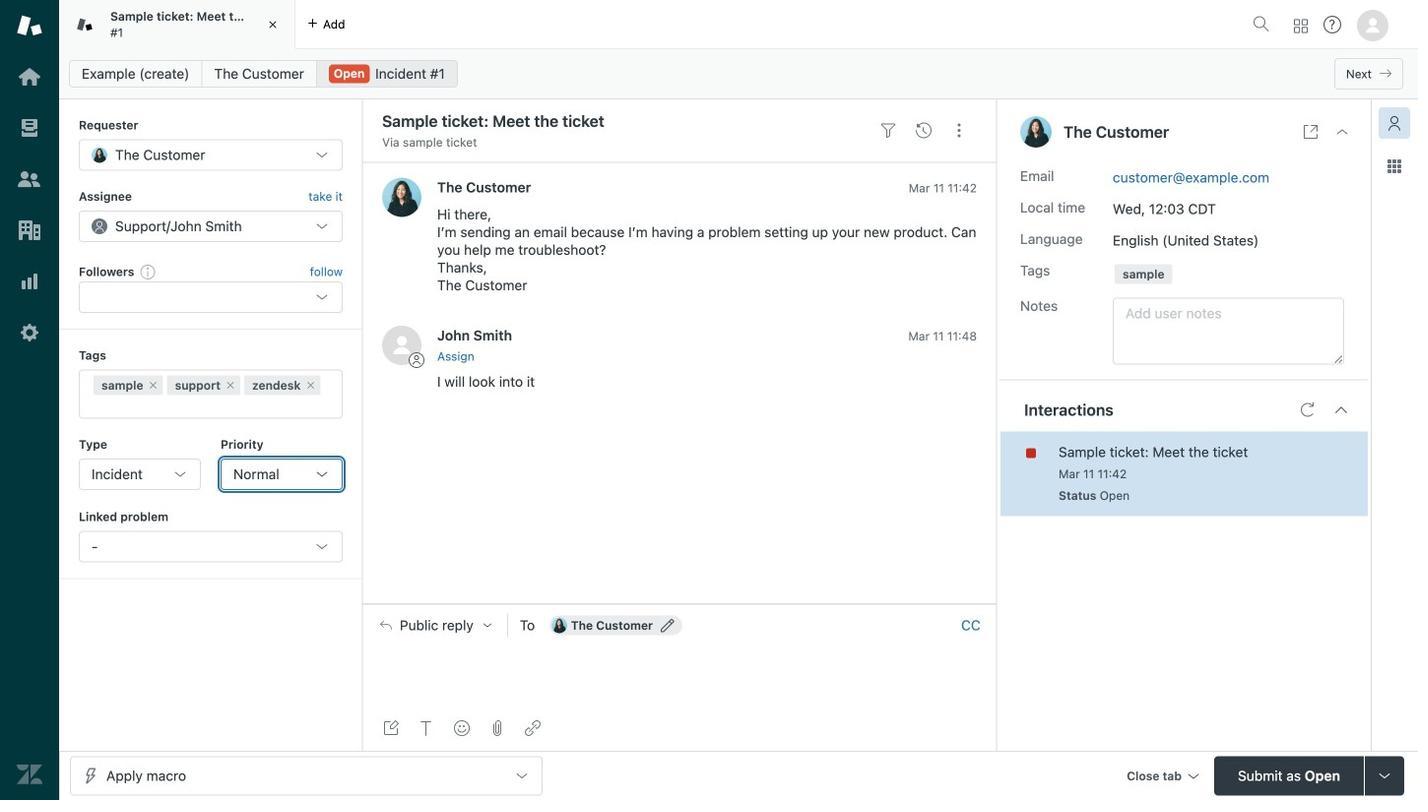 Task type: describe. For each thing, give the bounding box(es) containing it.
add attachment image
[[490, 721, 505, 737]]

get started image
[[17, 64, 42, 90]]

close image inside tabs tab list
[[263, 15, 283, 34]]

Subject field
[[378, 109, 867, 133]]

views image
[[17, 115, 42, 141]]

customer context image
[[1387, 115, 1403, 131]]

conversationlabel log
[[362, 162, 997, 604]]

1 avatar image from the top
[[382, 178, 422, 217]]

zendesk products image
[[1294, 19, 1308, 33]]

events image
[[916, 123, 932, 139]]

format text image
[[419, 721, 434, 737]]

1 vertical spatial close image
[[1335, 124, 1350, 140]]

apps image
[[1387, 159, 1403, 174]]

Mar 11 11:48 text field
[[909, 329, 977, 343]]

organizations image
[[17, 218, 42, 243]]

insert emojis image
[[454, 721, 470, 737]]

customer@example.com image
[[551, 618, 567, 634]]

1 vertical spatial mar 11 11:42 text field
[[1059, 467, 1127, 481]]

edit user image
[[661, 619, 675, 633]]

reporting image
[[17, 269, 42, 295]]

zendesk support image
[[17, 13, 42, 38]]

user image
[[1020, 116, 1052, 148]]

ticket actions image
[[952, 123, 967, 139]]

displays possible ticket submission types image
[[1377, 769, 1393, 785]]

admin image
[[17, 320, 42, 346]]



Task type: locate. For each thing, give the bounding box(es) containing it.
Mar 11 11:42 text field
[[909, 181, 977, 195], [1059, 467, 1127, 481]]

0 horizontal spatial close image
[[263, 15, 283, 34]]

view more details image
[[1303, 124, 1319, 140]]

avatar image
[[382, 178, 422, 217], [382, 326, 422, 365]]

1 horizontal spatial close image
[[1335, 124, 1350, 140]]

Add user notes text field
[[1113, 298, 1345, 365]]

close image
[[263, 15, 283, 34], [1335, 124, 1350, 140]]

remove image
[[147, 380, 159, 392], [305, 380, 317, 392]]

add link (cmd k) image
[[525, 721, 541, 737]]

1 remove image from the left
[[147, 380, 159, 392]]

remove image
[[225, 380, 236, 392]]

zendesk image
[[17, 762, 42, 788]]

tab
[[59, 0, 295, 49]]

2 remove image from the left
[[305, 380, 317, 392]]

remove image left remove icon
[[147, 380, 159, 392]]

tabs tab list
[[59, 0, 1245, 49]]

0 vertical spatial avatar image
[[382, 178, 422, 217]]

2 avatar image from the top
[[382, 326, 422, 365]]

filter image
[[881, 123, 896, 139]]

1 horizontal spatial mar 11 11:42 text field
[[1059, 467, 1127, 481]]

0 horizontal spatial remove image
[[147, 380, 159, 392]]

mar 11 11:42 text field inside the conversationlabel log
[[909, 181, 977, 195]]

1 vertical spatial avatar image
[[382, 326, 422, 365]]

get help image
[[1324, 16, 1342, 33]]

1 horizontal spatial remove image
[[305, 380, 317, 392]]

hide composer image
[[672, 596, 688, 612]]

0 vertical spatial close image
[[263, 15, 283, 34]]

customers image
[[17, 166, 42, 192]]

secondary element
[[59, 54, 1418, 94]]

info on adding followers image
[[140, 264, 156, 280]]

main element
[[0, 0, 59, 801]]

remove image right remove icon
[[305, 380, 317, 392]]

0 horizontal spatial mar 11 11:42 text field
[[909, 181, 977, 195]]

0 vertical spatial mar 11 11:42 text field
[[909, 181, 977, 195]]

draft mode image
[[383, 721, 399, 737]]



Task type: vqa. For each thing, say whether or not it's contained in the screenshot.
progress bar
no



